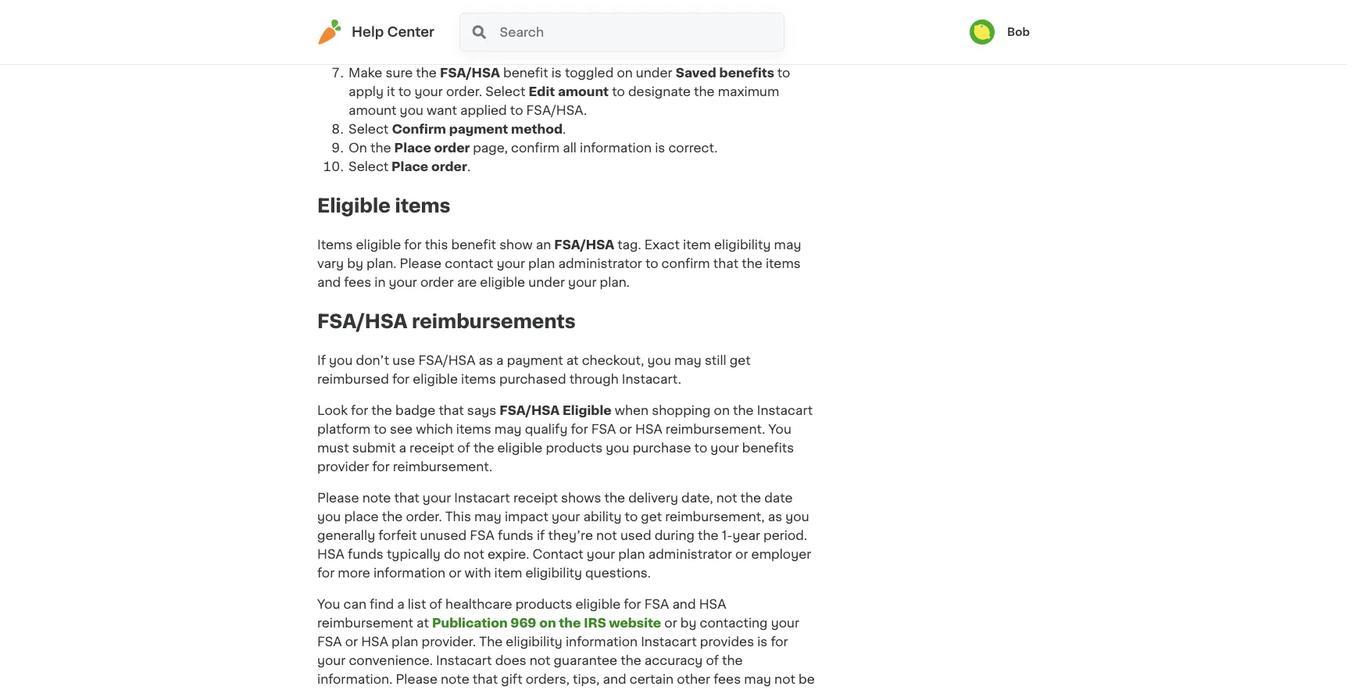 Task type: describe. For each thing, give the bounding box(es) containing it.
designate
[[628, 85, 691, 98]]

and inside or by contacting your fsa or hsa plan provider. the eligibility information instacart provides is for your convenience. instacart does not guarantee the accuracy of the information. please note that gift orders, tips, and certain other fees may not
[[603, 673, 627, 685]]

at inside you can find a list of healthcare products eligible for fsa and hsa reimbursement at
[[417, 617, 429, 629]]

information inside under add payment method . enter your fsa/hsa card number and any other required information and select
[[705, 29, 777, 42]]

not up the reimbursement,
[[716, 491, 737, 504]]

badge
[[396, 404, 436, 416]]

publication 969 on the irs website link
[[432, 617, 661, 629]]

instacart inside please note that your instacart receipt shows the delivery date, not the date you place the order. this may impact your ability to get reimbursement, as you generally forfeit unused fsa funds if they're not used during the 1-year period. hsa funds typically do not expire. contact your plan administrator or employer for more information or with item eligibility questions.
[[454, 491, 510, 504]]

does
[[495, 654, 527, 667]]

select confirm payment method . on the place order page, confirm all information is correct. select place order .
[[349, 123, 718, 173]]

other inside or by contacting your fsa or hsa plan provider. the eligibility information instacart provides is for your convenience. instacart does not guarantee the accuracy of the information. please note that gift orders, tips, and certain other fees may not
[[677, 673, 711, 685]]

select inside to apply it to your order. select
[[486, 85, 526, 98]]

look
[[317, 404, 348, 416]]

payment for page,
[[449, 123, 508, 135]]

or by contacting your fsa or hsa plan provider. the eligibility information instacart provides is for your convenience. instacart does not guarantee the accuracy of the information. please note that gift orders, tips, and certain other fees may not
[[317, 617, 815, 690]]

of inside or by contacting your fsa or hsa plan provider. the eligibility information instacart provides is for your convenience. instacart does not guarantee the accuracy of the information. please note that gift orders, tips, and certain other fees may not
[[706, 654, 719, 667]]

information inside select confirm payment method . on the place order page, confirm all information is correct. select place order .
[[580, 142, 652, 154]]

order. inside to apply it to your order. select
[[446, 85, 482, 98]]

reimbursement
[[317, 617, 413, 629]]

all
[[563, 142, 577, 154]]

0 horizontal spatial funds
[[348, 548, 384, 560]]

1 vertical spatial eligible
[[563, 404, 612, 416]]

page,
[[473, 142, 508, 154]]

provider.
[[422, 635, 476, 648]]

fsa/hsa reimbursements
[[317, 312, 576, 331]]

may inside when shopping on the instacart platform to see which items may qualify for fsa or hsa reimbursement. you must submit a receipt of the eligible products you purchase to your benefits provider for reimbursement.
[[495, 423, 522, 435]]

0 vertical spatial order
[[434, 142, 470, 154]]

0 horizontal spatial is
[[552, 67, 562, 79]]

date
[[765, 491, 793, 504]]

payment inside if you don't use fsa/hsa as a payment at checkout, you may still get reimbursed for eligible items purchased through instacart.
[[507, 354, 563, 366]]

2 vertical spatial select
[[349, 160, 389, 173]]

not inside or by contacting your fsa or hsa plan provider. the eligibility information instacart provides is for your convenience. instacart does not guarantee the accuracy of the information. please note that gift orders, tips, and certain other fees may not
[[530, 654, 551, 667]]

bob
[[1007, 27, 1030, 38]]

generally
[[317, 529, 375, 542]]

or down year
[[736, 548, 748, 560]]

get inside if you don't use fsa/hsa as a payment at checkout, you may still get reimbursed for eligible items purchased through instacart.
[[730, 354, 751, 366]]

unused
[[420, 529, 467, 542]]

required
[[650, 29, 702, 42]]

the inside "to designate the maximum amount you want applied to fsa/hsa."
[[694, 85, 715, 98]]

list
[[408, 598, 426, 610]]

date,
[[682, 491, 713, 504]]

employer
[[752, 548, 812, 560]]

order. inside please note that your instacart receipt shows the delivery date, not the date you place the order. this may impact your ability to get reimbursement, as you generally forfeit unused fsa funds if they're not used during the 1-year period. hsa funds typically do not expire. contact your plan administrator or employer for more information or with item eligibility questions.
[[406, 510, 442, 523]]

as inside please note that your instacart receipt shows the delivery date, not the date you place the order. this may impact your ability to get reimbursement, as you generally forfeit unused fsa funds if they're not used during the 1-year period. hsa funds typically do not expire. contact your plan administrator or employer for more information or with item eligibility questions.
[[768, 510, 783, 523]]

information inside or by contacting your fsa or hsa plan provider. the eligibility information instacart provides is for your convenience. instacart does not guarantee the accuracy of the information. please note that gift orders, tips, and certain other fees may not
[[566, 635, 638, 648]]

1 horizontal spatial on
[[617, 67, 633, 79]]

0 horizontal spatial plan.
[[367, 257, 397, 270]]

center
[[387, 25, 435, 39]]

fsa/hsa up don't
[[317, 312, 408, 331]]

you inside you can find a list of healthcare products eligible for fsa and hsa reimbursement at
[[317, 598, 340, 610]]

fsa/hsa inside under add payment method . enter your fsa/hsa card number and any other required information and select
[[417, 29, 474, 42]]

items eligible for this benefit show an fsa/hsa
[[317, 238, 615, 251]]

which
[[416, 423, 453, 435]]

. for other
[[638, 10, 641, 23]]

eligibility inside tag. exact item eligibility may vary by plan. please contact your plan administrator to confirm that the items and fees in your order are eligible under your plan.
[[714, 238, 771, 251]]

for inside or by contacting your fsa or hsa plan provider. the eligibility information instacart provides is for your convenience. instacart does not guarantee the accuracy of the information. please note that gift orders, tips, and certain other fees may not
[[771, 635, 788, 648]]

reimbursed
[[317, 373, 389, 385]]

to up maximum
[[778, 67, 791, 79]]

is inside or by contacting your fsa or hsa plan provider. the eligibility information instacart provides is for your convenience. instacart does not guarantee the accuracy of the information. please note that gift orders, tips, and certain other fees may not
[[758, 635, 768, 648]]

they're
[[548, 529, 593, 542]]

fsa inside or by contacting your fsa or hsa plan provider. the eligibility information instacart provides is for your convenience. instacart does not guarantee the accuracy of the information. please note that gift orders, tips, and certain other fees may not
[[317, 635, 342, 648]]

under inside tag. exact item eligibility may vary by plan. please contact your plan administrator to confirm that the items and fees in your order are eligible under your plan.
[[529, 276, 565, 288]]

healthcare
[[446, 598, 512, 610]]

administrator inside please note that your instacart receipt shows the delivery date, not the date you place the order. this may impact your ability to get reimbursement, as you generally forfeit unused fsa funds if they're not used during the 1-year period. hsa funds typically do not expire. contact your plan administrator or employer for more information or with item eligibility questions.
[[649, 548, 732, 560]]

products inside when shopping on the instacart platform to see which items may qualify for fsa or hsa reimbursement. you must submit a receipt of the eligible products you purchase to your benefits provider for reimbursement.
[[546, 441, 603, 454]]

order inside tag. exact item eligibility may vary by plan. please contact your plan administrator to confirm that the items and fees in your order are eligible under your plan.
[[420, 276, 454, 288]]

fees inside tag. exact item eligibility may vary by plan. please contact your plan administrator to confirm that the items and fees in your order are eligible under your plan.
[[344, 276, 371, 288]]

instacart inside when shopping on the instacart platform to see which items may qualify for fsa or hsa reimbursement. you must submit a receipt of the eligible products you purchase to your benefits provider for reimbursement.
[[757, 404, 813, 416]]

eligible up the in
[[356, 238, 401, 251]]

add
[[495, 10, 522, 23]]

or right website
[[665, 617, 677, 629]]

through
[[570, 373, 619, 385]]

1 horizontal spatial reimbursement.
[[666, 423, 765, 435]]

number
[[508, 29, 557, 42]]

period.
[[764, 529, 808, 542]]

accuracy
[[645, 654, 703, 667]]

make
[[349, 67, 383, 79]]

used
[[621, 529, 652, 542]]

confirm inside tag. exact item eligibility may vary by plan. please contact your plan administrator to confirm that the items and fees in your order are eligible under your plan.
[[662, 257, 710, 270]]

if
[[537, 529, 545, 542]]

or down the reimbursement
[[345, 635, 358, 648]]

may inside if you don't use fsa/hsa as a payment at checkout, you may still get reimbursed for eligible items purchased through instacart.
[[675, 354, 702, 366]]

for down 'submit'
[[372, 460, 390, 473]]

0 vertical spatial benefits
[[720, 67, 775, 79]]

guarantee
[[554, 654, 618, 667]]

a inside if you don't use fsa/hsa as a payment at checkout, you may still get reimbursed for eligible items purchased through instacart.
[[496, 354, 504, 366]]

instacart.
[[622, 373, 681, 385]]

a inside when shopping on the instacart platform to see which items may qualify for fsa or hsa reimbursement. you must submit a receipt of the eligible products you purchase to your benefits provider for reimbursement.
[[399, 441, 406, 454]]

items inside tag. exact item eligibility may vary by plan. please contact your plan administrator to confirm that the items and fees in your order are eligible under your plan.
[[766, 257, 801, 270]]

or inside when shopping on the instacart platform to see which items may qualify for fsa or hsa reimbursement. you must submit a receipt of the eligible products you purchase to your benefits provider for reimbursement.
[[619, 423, 632, 435]]

apply
[[349, 85, 384, 98]]

1 horizontal spatial funds
[[498, 529, 534, 542]]

purchase
[[633, 441, 691, 454]]

you inside when shopping on the instacart platform to see which items may qualify for fsa or hsa reimbursement. you must submit a receipt of the eligible products you purchase to your benefits provider for reimbursement.
[[769, 423, 792, 435]]

want
[[427, 104, 457, 117]]

saved
[[676, 67, 717, 79]]

1-
[[722, 529, 733, 542]]

the inside select confirm payment method . on the place order page, confirm all information is correct. select place order .
[[370, 142, 391, 154]]

publication 969 on the irs website
[[432, 617, 661, 629]]

for inside you can find a list of healthcare products eligible for fsa and hsa reimbursement at
[[624, 598, 641, 610]]

item inside tag. exact item eligibility may vary by plan. please contact your plan administrator to confirm that the items and fees in your order are eligible under your plan.
[[683, 238, 711, 251]]

you inside when shopping on the instacart platform to see which items may qualify for fsa or hsa reimbursement. you must submit a receipt of the eligible products you purchase to your benefits provider for reimbursement.
[[606, 441, 630, 454]]

you inside "to designate the maximum amount you want applied to fsa/hsa."
[[400, 104, 424, 117]]

items inside if you don't use fsa/hsa as a payment at checkout, you may still get reimbursed for eligible items purchased through instacart.
[[461, 373, 496, 385]]

must
[[317, 441, 349, 454]]

you up period.
[[786, 510, 809, 523]]

when shopping on the instacart platform to see which items may qualify for fsa or hsa reimbursement. you must submit a receipt of the eligible products you purchase to your benefits provider for reimbursement.
[[317, 404, 813, 473]]

with
[[465, 567, 491, 579]]

when
[[615, 404, 649, 416]]

method for all
[[511, 123, 563, 135]]

get inside please note that your instacart receipt shows the delivery date, not the date you place the order. this may impact your ability to get reimbursement, as you generally forfeit unused fsa funds if they're not used during the 1-year period. hsa funds typically do not expire. contact your plan administrator or employer for more information or with item eligibility questions.
[[641, 510, 662, 523]]

if you don't use fsa/hsa as a payment at checkout, you may still get reimbursed for eligible items purchased through instacart.
[[317, 354, 751, 385]]

under add payment method . enter your fsa/hsa card number and any other required information and select
[[349, 10, 804, 60]]

items
[[317, 238, 353, 251]]

confirm
[[392, 123, 446, 135]]

for up "platform"
[[351, 404, 368, 416]]

if
[[317, 354, 326, 366]]

to right applied
[[510, 104, 523, 117]]

expire.
[[488, 548, 530, 560]]

items inside when shopping on the instacart platform to see which items may qualify for fsa or hsa reimbursement. you must submit a receipt of the eligible products you purchase to your benefits provider for reimbursement.
[[456, 423, 491, 435]]

by inside or by contacting your fsa or hsa plan provider. the eligibility information instacart provides is for your convenience. instacart does not guarantee the accuracy of the information. please note that gift orders, tips, and certain other fees may not
[[681, 617, 697, 629]]

1 vertical spatial order
[[431, 160, 467, 173]]

plan inside tag. exact item eligibility may vary by plan. please contact your plan administrator to confirm that the items and fees in your order are eligible under your plan.
[[528, 257, 555, 270]]

1 vertical spatial place
[[392, 160, 429, 173]]

for inside please note that your instacart receipt shows the delivery date, not the date you place the order. this may impact your ability to get reimbursement, as you generally forfeit unused fsa funds if they're not used during the 1-year period. hsa funds typically do not expire. contact your plan administrator or employer for more information or with item eligibility questions.
[[317, 567, 335, 579]]

correct.
[[669, 142, 718, 154]]

for inside if you don't use fsa/hsa as a payment at checkout, you may still get reimbursed for eligible items purchased through instacart.
[[392, 373, 410, 385]]

can
[[344, 598, 367, 610]]

method for any
[[587, 10, 638, 23]]

969
[[511, 617, 537, 629]]

typically
[[387, 548, 441, 560]]

during
[[655, 529, 695, 542]]

note inside or by contacting your fsa or hsa plan provider. the eligibility information instacart provides is for your convenience. instacart does not guarantee the accuracy of the information. please note that gift orders, tips, and certain other fees may not
[[441, 673, 470, 685]]

please note that your instacart receipt shows the delivery date, not the date you place the order. this may impact your ability to get reimbursement, as you generally forfeit unused fsa funds if they're not used during the 1-year period. hsa funds typically do not expire. contact your plan administrator or employer for more information or with item eligibility questions.
[[317, 491, 812, 579]]

that inside please note that your instacart receipt shows the delivery date, not the date you place the order. this may impact your ability to get reimbursement, as you generally forfeit unused fsa funds if they're not used during the 1-year period. hsa funds typically do not expire. contact your plan administrator or employer for more information or with item eligibility questions.
[[394, 491, 420, 504]]

receipt inside please note that your instacart receipt shows the delivery date, not the date you place the order. this may impact your ability to get reimbursement, as you generally forfeit unused fsa funds if they're not used during the 1-year period. hsa funds typically do not expire. contact your plan administrator or employer for more information or with item eligibility questions.
[[513, 491, 558, 504]]

are
[[457, 276, 477, 288]]

1 horizontal spatial amount
[[558, 85, 609, 98]]

plan inside or by contacting your fsa or hsa plan provider. the eligibility information instacart provides is for your convenience. instacart does not guarantee the accuracy of the information. please note that gift orders, tips, and certain other fees may not
[[392, 635, 418, 648]]

receipt inside when shopping on the instacart platform to see which items may qualify for fsa or hsa reimbursement. you must submit a receipt of the eligible products you purchase to your benefits provider for reimbursement.
[[410, 441, 454, 454]]

it
[[387, 85, 395, 98]]

the inside tag. exact item eligibility may vary by plan. please contact your plan administrator to confirm that the items and fees in your order are eligible under your plan.
[[742, 257, 763, 270]]

that inside or by contacting your fsa or hsa plan provider. the eligibility information instacart provides is for your convenience. instacart does not guarantee the accuracy of the information. please note that gift orders, tips, and certain other fees may not
[[473, 673, 498, 685]]

your inside when shopping on the instacart platform to see which items may qualify for fsa or hsa reimbursement. you must submit a receipt of the eligible products you purchase to your benefits provider for reimbursement.
[[711, 441, 739, 454]]

fsa/hsa.
[[526, 104, 587, 117]]

other inside under add payment method . enter your fsa/hsa card number and any other required information and select
[[613, 29, 647, 42]]

do
[[444, 548, 460, 560]]

help center
[[352, 25, 435, 39]]

more
[[338, 567, 370, 579]]

not down ability on the bottom of page
[[596, 529, 617, 542]]

to down toggled
[[612, 85, 625, 98]]

on for instacart
[[714, 404, 730, 416]]

is inside select confirm payment method . on the place order page, confirm all information is correct. select place order .
[[655, 142, 665, 154]]

impact
[[505, 510, 549, 523]]

tips,
[[573, 673, 600, 685]]

0 vertical spatial place
[[394, 142, 431, 154]]

any
[[587, 29, 610, 42]]

not up with at bottom
[[464, 548, 484, 560]]

qualify
[[525, 423, 568, 435]]

Search search field
[[498, 13, 784, 51]]

fees inside or by contacting your fsa or hsa plan provider. the eligibility information instacart provides is for your convenience. instacart does not guarantee the accuracy of the information. please note that gift orders, tips, and certain other fees may not
[[714, 673, 741, 685]]

help
[[352, 25, 384, 39]]

publication
[[432, 617, 508, 629]]

instacart image
[[317, 20, 342, 45]]

eligible items
[[317, 196, 451, 215]]

fsa/hsa up applied
[[440, 67, 500, 79]]

gift
[[501, 673, 523, 685]]

1 vertical spatial reimbursement.
[[393, 460, 493, 473]]

bob link
[[970, 20, 1030, 45]]



Task type: locate. For each thing, give the bounding box(es) containing it.
under up the card
[[455, 10, 492, 23]]

hsa inside or by contacting your fsa or hsa plan provider. the eligibility information instacart provides is for your convenience. instacart does not guarantee the accuracy of the information. please note that gift orders, tips, and certain other fees may not
[[361, 635, 388, 648]]

order
[[434, 142, 470, 154], [431, 160, 467, 173], [420, 276, 454, 288]]

fsa
[[592, 423, 616, 435], [470, 529, 495, 542], [645, 598, 669, 610], [317, 635, 342, 648]]

2 vertical spatial is
[[758, 635, 768, 648]]

eligible inside you can find a list of healthcare products eligible for fsa and hsa reimbursement at
[[576, 598, 621, 610]]

by inside tag. exact item eligibility may vary by plan. please contact your plan administrator to confirm that the items and fees in your order are eligible under your plan.
[[347, 257, 363, 270]]

fsa/hsa right an
[[554, 238, 615, 251]]

not up orders,
[[530, 654, 551, 667]]

1 horizontal spatial other
[[677, 673, 711, 685]]

submit
[[352, 441, 396, 454]]

for left more
[[317, 567, 335, 579]]

on right toggled
[[617, 67, 633, 79]]

plan down used
[[618, 548, 645, 560]]

to right it
[[398, 85, 411, 98]]

forfeit
[[379, 529, 417, 542]]

2 horizontal spatial on
[[714, 404, 730, 416]]

1 vertical spatial payment
[[449, 123, 508, 135]]

hsa inside when shopping on the instacart platform to see which items may qualify for fsa or hsa reimbursement. you must submit a receipt of the eligible products you purchase to your benefits provider for reimbursement.
[[635, 423, 663, 435]]

eligible up items
[[317, 196, 391, 215]]

still
[[705, 354, 727, 366]]

0 horizontal spatial item
[[494, 567, 522, 579]]

plan down an
[[528, 257, 555, 270]]

1 horizontal spatial .
[[563, 123, 566, 135]]

website
[[609, 617, 661, 629]]

fsa/hsa down fsa/hsa reimbursements
[[418, 354, 476, 366]]

1 vertical spatial please
[[317, 491, 359, 504]]

2 vertical spatial plan
[[392, 635, 418, 648]]

method up any
[[587, 10, 638, 23]]

you
[[400, 104, 424, 117], [329, 354, 353, 366], [648, 354, 671, 366], [606, 441, 630, 454], [317, 510, 341, 523], [786, 510, 809, 523]]

by right vary
[[347, 257, 363, 270]]

order. up unused
[[406, 510, 442, 523]]

this
[[425, 238, 448, 251]]

information inside please note that your instacart receipt shows the delivery date, not the date you place the order. this may impact your ability to get reimbursement, as you generally forfeit unused fsa funds if they're not used during the 1-year period. hsa funds typically do not expire. contact your plan administrator or employer for more information or with item eligibility questions.
[[374, 567, 446, 579]]

or
[[619, 423, 632, 435], [736, 548, 748, 560], [449, 567, 462, 579], [665, 617, 677, 629], [345, 635, 358, 648]]

shows
[[561, 491, 601, 504]]

you up date
[[769, 423, 792, 435]]

please inside or by contacting your fsa or hsa plan provider. the eligibility information instacart provides is for your convenience. instacart does not guarantee the accuracy of the information. please note that gift orders, tips, and certain other fees may not
[[396, 673, 438, 685]]

and inside you can find a list of healthcare products eligible for fsa and hsa reimbursement at
[[672, 598, 696, 610]]

1 horizontal spatial note
[[441, 673, 470, 685]]

eligible up the irs
[[576, 598, 621, 610]]

2 horizontal spatial .
[[638, 10, 641, 23]]

1 vertical spatial order.
[[406, 510, 442, 523]]

0 horizontal spatial administrator
[[558, 257, 642, 270]]

under up designate
[[636, 67, 673, 79]]

2 vertical spatial eligibility
[[506, 635, 563, 648]]

a inside you can find a list of healthcare products eligible for fsa and hsa reimbursement at
[[397, 598, 405, 610]]

0 horizontal spatial method
[[511, 123, 563, 135]]

0 vertical spatial please
[[400, 257, 442, 270]]

ability
[[583, 510, 622, 523]]

may
[[774, 238, 801, 251], [675, 354, 702, 366], [495, 423, 522, 435], [474, 510, 502, 523], [744, 673, 771, 685]]

for left this
[[404, 238, 422, 251]]

you can find a list of healthcare products eligible for fsa and hsa reimbursement at
[[317, 598, 726, 629]]

reimbursements
[[412, 312, 576, 331]]

0 horizontal spatial note
[[362, 491, 391, 504]]

0 vertical spatial receipt
[[410, 441, 454, 454]]

confirm left all
[[511, 142, 560, 154]]

convenience.
[[349, 654, 433, 667]]

note inside please note that your instacart receipt shows the delivery date, not the date you place the order. this may impact your ability to get reimbursement, as you generally forfeit unused fsa funds if they're not used during the 1-year period. hsa funds typically do not expire. contact your plan administrator or employer for more information or with item eligibility questions.
[[362, 491, 391, 504]]

fsa down when
[[592, 423, 616, 435]]

under
[[455, 10, 492, 23], [636, 67, 673, 79], [529, 276, 565, 288]]

you right if
[[329, 354, 353, 366]]

contact
[[533, 548, 584, 560]]

please inside please note that your instacart receipt shows the delivery date, not the date you place the order. this may impact your ability to get reimbursement, as you generally forfeit unused fsa funds if they're not used during the 1-year period. hsa funds typically do not expire. contact your plan administrator or employer for more information or with item eligibility questions.
[[317, 491, 359, 504]]

to designate the maximum amount you want applied to fsa/hsa.
[[349, 85, 780, 117]]

enter
[[349, 29, 382, 42]]

administrator
[[558, 257, 642, 270], [649, 548, 732, 560]]

0 vertical spatial is
[[552, 67, 562, 79]]

of down look for the badge that says fsa/hsa eligible
[[457, 441, 470, 454]]

tag.
[[618, 238, 641, 251]]

1 vertical spatial amount
[[349, 104, 397, 117]]

show
[[500, 238, 533, 251]]

0 vertical spatial plan.
[[367, 257, 397, 270]]

method inside select confirm payment method . on the place order page, confirm all information is correct. select place order .
[[511, 123, 563, 135]]

please down this
[[400, 257, 442, 270]]

tag. exact item eligibility may vary by plan. please contact your plan administrator to confirm that the items and fees in your order are eligible under your plan.
[[317, 238, 801, 288]]

as down reimbursements
[[479, 354, 493, 366]]

or down when
[[619, 423, 632, 435]]

your inside to apply it to your order. select
[[415, 85, 443, 98]]

funds
[[498, 529, 534, 542], [348, 548, 384, 560]]

2 vertical spatial under
[[529, 276, 565, 288]]

0 vertical spatial administrator
[[558, 257, 642, 270]]

select down on
[[349, 160, 389, 173]]

information.
[[317, 673, 393, 685]]

item inside please note that your instacart receipt shows the delivery date, not the date you place the order. this may impact your ability to get reimbursement, as you generally forfeit unused fsa funds if they're not used during the 1-year period. hsa funds typically do not expire. contact your plan administrator or employer for more information or with item eligibility questions.
[[494, 567, 522, 579]]

1 horizontal spatial administrator
[[649, 548, 732, 560]]

amount down toggled
[[558, 85, 609, 98]]

0 vertical spatial eligible
[[317, 196, 391, 215]]

to up 'submit'
[[374, 423, 387, 435]]

toggled
[[565, 67, 614, 79]]

user avatar image
[[970, 20, 995, 45]]

0 vertical spatial by
[[347, 257, 363, 270]]

0 vertical spatial products
[[546, 441, 603, 454]]

1 horizontal spatial item
[[683, 238, 711, 251]]

benefit
[[503, 67, 548, 79], [451, 238, 496, 251]]

2 vertical spatial .
[[467, 160, 471, 173]]

1 horizontal spatial of
[[457, 441, 470, 454]]

. inside under add payment method . enter your fsa/hsa card number and any other required information and select
[[638, 10, 641, 23]]

1 vertical spatial is
[[655, 142, 665, 154]]

questions.
[[586, 567, 651, 579]]

1 vertical spatial benefits
[[742, 441, 794, 454]]

2 vertical spatial please
[[396, 673, 438, 685]]

eligible inside if you don't use fsa/hsa as a payment at checkout, you may still get reimbursed for eligible items purchased through instacart.
[[413, 373, 458, 385]]

0 horizontal spatial .
[[467, 160, 471, 173]]

make sure the fsa/hsa benefit is toggled on under saved benefits
[[349, 67, 778, 79]]

. for information
[[563, 123, 566, 135]]

0 vertical spatial .
[[638, 10, 641, 23]]

exact
[[645, 238, 680, 251]]

you left can
[[317, 598, 340, 610]]

for up website
[[624, 598, 641, 610]]

is down contacting
[[758, 635, 768, 648]]

1 vertical spatial other
[[677, 673, 711, 685]]

by
[[347, 257, 363, 270], [681, 617, 697, 629]]

order. up applied
[[446, 85, 482, 98]]

help center link
[[317, 20, 435, 45]]

of right the list
[[429, 598, 442, 610]]

vary
[[317, 257, 344, 270]]

for down use
[[392, 373, 410, 385]]

an
[[536, 238, 551, 251]]

0 vertical spatial order.
[[446, 85, 482, 98]]

confirm inside select confirm payment method . on the place order page, confirm all information is correct. select place order .
[[511, 142, 560, 154]]

1 vertical spatial item
[[494, 567, 522, 579]]

1 vertical spatial administrator
[[649, 548, 732, 560]]

eligible down qualify
[[498, 441, 543, 454]]

payment inside under add payment method . enter your fsa/hsa card number and any other required information and select
[[525, 10, 584, 23]]

0 horizontal spatial as
[[479, 354, 493, 366]]

information down the irs
[[566, 635, 638, 648]]

item
[[683, 238, 711, 251], [494, 567, 522, 579]]

for right qualify
[[571, 423, 588, 435]]

benefits
[[720, 67, 775, 79], [742, 441, 794, 454]]

may inside or by contacting your fsa or hsa plan provider. the eligibility information instacart provides is for your convenience. instacart does not guarantee the accuracy of the information. please note that gift orders, tips, and certain other fees may not
[[744, 673, 771, 685]]

on right shopping
[[714, 404, 730, 416]]

please
[[400, 257, 442, 270], [317, 491, 359, 504], [396, 673, 438, 685]]

0 horizontal spatial receipt
[[410, 441, 454, 454]]

under inside under add payment method . enter your fsa/hsa card number and any other required information and select
[[455, 10, 492, 23]]

on right 969
[[539, 617, 556, 629]]

as down date
[[768, 510, 783, 523]]

0 vertical spatial amount
[[558, 85, 609, 98]]

0 vertical spatial plan
[[528, 257, 555, 270]]

not
[[716, 491, 737, 504], [596, 529, 617, 542], [464, 548, 484, 560], [530, 654, 551, 667]]

on for irs
[[539, 617, 556, 629]]

select
[[349, 48, 387, 60]]

information up maximum
[[705, 29, 777, 42]]

and inside tag. exact item eligibility may vary by plan. please contact your plan administrator to confirm that the items and fees in your order are eligible under your plan.
[[317, 276, 341, 288]]

to up used
[[625, 510, 638, 523]]

fsa inside you can find a list of healthcare products eligible for fsa and hsa reimbursement at
[[645, 598, 669, 610]]

products down qualify
[[546, 441, 603, 454]]

orders,
[[526, 673, 570, 685]]

confirm down exact at top
[[662, 257, 710, 270]]

0 vertical spatial other
[[613, 29, 647, 42]]

.
[[638, 10, 641, 23], [563, 123, 566, 135], [467, 160, 471, 173]]

to inside please note that your instacart receipt shows the delivery date, not the date you place the order. this may impact your ability to get reimbursement, as you generally forfeit unused fsa funds if they're not used during the 1-year period. hsa funds typically do not expire. contact your plan administrator or employer for more information or with item eligibility questions.
[[625, 510, 638, 523]]

0 horizontal spatial reimbursement.
[[393, 460, 493, 473]]

fsa/hsa up qualify
[[500, 404, 560, 416]]

2 vertical spatial of
[[706, 654, 719, 667]]

fsa/hsa left the card
[[417, 29, 474, 42]]

is left the "correct."
[[655, 142, 665, 154]]

1 vertical spatial confirm
[[662, 257, 710, 270]]

at down the list
[[417, 617, 429, 629]]

0 horizontal spatial amount
[[349, 104, 397, 117]]

to right purchase
[[695, 441, 708, 454]]

benefits up date
[[742, 441, 794, 454]]

get right still
[[730, 354, 751, 366]]

benefit up edit
[[503, 67, 548, 79]]

1 horizontal spatial eligible
[[563, 404, 612, 416]]

1 horizontal spatial plan.
[[600, 276, 630, 288]]

2 horizontal spatial of
[[706, 654, 719, 667]]

plan inside please note that your instacart receipt shows the delivery date, not the date you place the order. this may impact your ability to get reimbursement, as you generally forfeit unused fsa funds if they're not used during the 1-year period. hsa funds typically do not expire. contact your plan administrator or employer for more information or with item eligibility questions.
[[618, 548, 645, 560]]

to inside tag. exact item eligibility may vary by plan. please contact your plan administrator to confirm that the items and fees in your order are eligible under your plan.
[[646, 257, 659, 270]]

funds up more
[[348, 548, 384, 560]]

benefits inside when shopping on the instacart platform to see which items may qualify for fsa or hsa reimbursement. you must submit a receipt of the eligible products you purchase to your benefits provider for reimbursement.
[[742, 441, 794, 454]]

eligible inside when shopping on the instacart platform to see which items may qualify for fsa or hsa reimbursement. you must submit a receipt of the eligible products you purchase to your benefits provider for reimbursement.
[[498, 441, 543, 454]]

0 horizontal spatial eligible
[[317, 196, 391, 215]]

plan up convenience.
[[392, 635, 418, 648]]

fsa down this
[[470, 529, 495, 542]]

item right exact at top
[[683, 238, 711, 251]]

0 vertical spatial payment
[[525, 10, 584, 23]]

that inside tag. exact item eligibility may vary by plan. please contact your plan administrator to confirm that the items and fees in your order are eligible under your plan.
[[713, 257, 739, 270]]

other
[[613, 29, 647, 42], [677, 673, 711, 685]]

0 horizontal spatial by
[[347, 257, 363, 270]]

on
[[349, 142, 367, 154]]

0 vertical spatial benefit
[[503, 67, 548, 79]]

information right all
[[580, 142, 652, 154]]

fees left the in
[[344, 276, 371, 288]]

other right any
[[613, 29, 647, 42]]

eligibility inside please note that your instacart receipt shows the delivery date, not the date you place the order. this may impact your ability to get reimbursement, as you generally forfeit unused fsa funds if they're not used during the 1-year period. hsa funds typically do not expire. contact your plan administrator or employer for more information or with item eligibility questions.
[[526, 567, 582, 579]]

receipt down which
[[410, 441, 454, 454]]

0 horizontal spatial get
[[641, 510, 662, 523]]

eligible inside tag. exact item eligibility may vary by plan. please contact your plan administrator to confirm that the items and fees in your order are eligible under your plan.
[[480, 276, 525, 288]]

0 vertical spatial as
[[479, 354, 493, 366]]

may inside tag. exact item eligibility may vary by plan. please contact your plan administrator to confirm that the items and fees in your order are eligible under your plan.
[[774, 238, 801, 251]]

hsa inside please note that your instacart receipt shows the delivery date, not the date you place the order. this may impact your ability to get reimbursement, as you generally forfeit unused fsa funds if they're not used during the 1-year period. hsa funds typically do not expire. contact your plan administrator or employer for more information or with item eligibility questions.
[[317, 548, 345, 560]]

amount down apply
[[349, 104, 397, 117]]

fsa inside please note that your instacart receipt shows the delivery date, not the date you place the order. this may impact your ability to get reimbursement, as you generally forfeit unused fsa funds if they're not used during the 1-year period. hsa funds typically do not expire. contact your plan administrator or employer for more information or with item eligibility questions.
[[470, 529, 495, 542]]

place
[[344, 510, 379, 523]]

a left the list
[[397, 598, 405, 610]]

2 vertical spatial payment
[[507, 354, 563, 366]]

the
[[479, 635, 503, 648]]

sure
[[386, 67, 413, 79]]

1 vertical spatial eligibility
[[526, 567, 582, 579]]

contact
[[445, 257, 494, 270]]

2 horizontal spatial is
[[758, 635, 768, 648]]

1 horizontal spatial receipt
[[513, 491, 558, 504]]

administrator down tag.
[[558, 257, 642, 270]]

administrator inside tag. exact item eligibility may vary by plan. please contact your plan administrator to confirm that the items and fees in your order are eligible under your plan.
[[558, 257, 642, 270]]

item down 'expire.'
[[494, 567, 522, 579]]

benefit up "contact"
[[451, 238, 496, 251]]

a up purchased
[[496, 354, 504, 366]]

0 horizontal spatial under
[[455, 10, 492, 23]]

funds up 'expire.'
[[498, 529, 534, 542]]

eligible down through
[[563, 404, 612, 416]]

delivery
[[629, 491, 678, 504]]

1 vertical spatial get
[[641, 510, 662, 523]]

1 vertical spatial at
[[417, 617, 429, 629]]

0 vertical spatial confirm
[[511, 142, 560, 154]]

benefit for fsa/hsa
[[503, 67, 548, 79]]

1 horizontal spatial you
[[769, 423, 792, 435]]

1 horizontal spatial is
[[655, 142, 665, 154]]

see
[[390, 423, 413, 435]]

fsa/hsa
[[417, 29, 474, 42], [440, 67, 500, 79], [554, 238, 615, 251], [317, 312, 408, 331], [418, 354, 476, 366], [500, 404, 560, 416]]

method down fsa/hsa.
[[511, 123, 563, 135]]

this
[[445, 510, 471, 523]]

shopping
[[652, 404, 711, 416]]

hsa down the generally on the left bottom of page
[[317, 548, 345, 560]]

order.
[[446, 85, 482, 98], [406, 510, 442, 523]]

1 horizontal spatial order.
[[446, 85, 482, 98]]

0 vertical spatial at
[[566, 354, 579, 366]]

of inside you can find a list of healthcare products eligible for fsa and hsa reimbursement at
[[429, 598, 442, 610]]

hsa inside you can find a list of healthcare products eligible for fsa and hsa reimbursement at
[[699, 598, 726, 610]]

2 vertical spatial a
[[397, 598, 405, 610]]

eligible down use
[[413, 373, 458, 385]]

fees down provides
[[714, 673, 741, 685]]

please up place
[[317, 491, 359, 504]]

contacting
[[700, 617, 768, 629]]

of
[[457, 441, 470, 454], [429, 598, 442, 610], [706, 654, 719, 667]]

may inside please note that your instacart receipt shows the delivery date, not the date you place the order. this may impact your ability to get reimbursement, as you generally forfeit unused fsa funds if they're not used during the 1-year period. hsa funds typically do not expire. contact your plan administrator or employer for more information or with item eligibility questions.
[[474, 510, 502, 523]]

as inside if you don't use fsa/hsa as a payment at checkout, you may still get reimbursed for eligible items purchased through instacart.
[[479, 354, 493, 366]]

1 vertical spatial fees
[[714, 673, 741, 685]]

1 horizontal spatial method
[[587, 10, 638, 23]]

method inside under add payment method . enter your fsa/hsa card number and any other required information and select
[[587, 10, 638, 23]]

fees
[[344, 276, 371, 288], [714, 673, 741, 685]]

select up applied
[[486, 85, 526, 98]]

method
[[587, 10, 638, 23], [511, 123, 563, 135]]

to down exact at top
[[646, 257, 659, 270]]

fsa/hsa inside if you don't use fsa/hsa as a payment at checkout, you may still get reimbursed for eligible items purchased through instacart.
[[418, 354, 476, 366]]

of inside when shopping on the instacart platform to see which items may qualify for fsa or hsa reimbursement. you must submit a receipt of the eligible products you purchase to your benefits provider for reimbursement.
[[457, 441, 470, 454]]

payment down applied
[[449, 123, 508, 135]]

of down provides
[[706, 654, 719, 667]]

to apply it to your order. select
[[349, 67, 791, 98]]

or down do
[[449, 567, 462, 579]]

1 horizontal spatial get
[[730, 354, 751, 366]]

1 horizontal spatial at
[[566, 354, 579, 366]]

1 vertical spatial as
[[768, 510, 783, 523]]

you up instacart.
[[648, 354, 671, 366]]

1 vertical spatial under
[[636, 67, 673, 79]]

a
[[496, 354, 504, 366], [399, 441, 406, 454], [397, 598, 405, 610]]

amount inside "to designate the maximum amount you want applied to fsa/hsa."
[[349, 104, 397, 117]]

0 horizontal spatial at
[[417, 617, 429, 629]]

note down provider.
[[441, 673, 470, 685]]

1 vertical spatial products
[[516, 598, 572, 610]]

0 horizontal spatial benefit
[[451, 238, 496, 251]]

provides
[[700, 635, 754, 648]]

products inside you can find a list of healthcare products eligible for fsa and hsa reimbursement at
[[516, 598, 572, 610]]

benefit for this
[[451, 238, 496, 251]]

eligible
[[317, 196, 391, 215], [563, 404, 612, 416]]

1 vertical spatial of
[[429, 598, 442, 610]]

at inside if you don't use fsa/hsa as a payment at checkout, you may still get reimbursed for eligible items purchased through instacart.
[[566, 354, 579, 366]]

for right provides
[[771, 635, 788, 648]]

eligibility inside or by contacting your fsa or hsa plan provider. the eligibility information instacart provides is for your convenience. instacart does not guarantee the accuracy of the information. please note that gift orders, tips, and certain other fees may not
[[506, 635, 563, 648]]

get down delivery
[[641, 510, 662, 523]]

fsa inside when shopping on the instacart platform to see which items may qualify for fsa or hsa reimbursement. you must submit a receipt of the eligible products you purchase to your benefits provider for reimbursement.
[[592, 423, 616, 435]]

0 horizontal spatial of
[[429, 598, 442, 610]]

applied
[[460, 104, 507, 117]]

0 horizontal spatial fees
[[344, 276, 371, 288]]

please down convenience.
[[396, 673, 438, 685]]

other down accuracy
[[677, 673, 711, 685]]

eligible right are
[[480, 276, 525, 288]]

year
[[733, 529, 760, 542]]

at
[[566, 354, 579, 366], [417, 617, 429, 629]]

0 vertical spatial of
[[457, 441, 470, 454]]

you
[[769, 423, 792, 435], [317, 598, 340, 610]]

you up confirm
[[400, 104, 424, 117]]

edit
[[529, 85, 555, 98]]

your inside under add payment method . enter your fsa/hsa card number and any other required information and select
[[385, 29, 414, 42]]

reimbursement,
[[665, 510, 765, 523]]

please inside tag. exact item eligibility may vary by plan. please contact your plan administrator to confirm that the items and fees in your order are eligible under your plan.
[[400, 257, 442, 270]]

0 horizontal spatial plan
[[392, 635, 418, 648]]

0 vertical spatial you
[[769, 423, 792, 435]]

1 vertical spatial select
[[349, 123, 389, 135]]

2 vertical spatial order
[[420, 276, 454, 288]]

1 vertical spatial you
[[317, 598, 340, 610]]

0 horizontal spatial on
[[539, 617, 556, 629]]

payment for number
[[525, 10, 584, 23]]

you down when
[[606, 441, 630, 454]]

select up on
[[349, 123, 389, 135]]

products
[[546, 441, 603, 454], [516, 598, 572, 610]]

0 horizontal spatial other
[[613, 29, 647, 42]]

eligible
[[356, 238, 401, 251], [480, 276, 525, 288], [413, 373, 458, 385], [498, 441, 543, 454], [576, 598, 621, 610]]

on inside when shopping on the instacart platform to see which items may qualify for fsa or hsa reimbursement. you must submit a receipt of the eligible products you purchase to your benefits provider for reimbursement.
[[714, 404, 730, 416]]

find
[[370, 598, 394, 610]]

0 horizontal spatial confirm
[[511, 142, 560, 154]]

information down typically
[[374, 567, 446, 579]]

0 vertical spatial on
[[617, 67, 633, 79]]

you up the generally on the left bottom of page
[[317, 510, 341, 523]]

payment inside select confirm payment method . on the place order page, confirm all information is correct. select place order .
[[449, 123, 508, 135]]

look for the badge that says fsa/hsa eligible
[[317, 404, 612, 416]]

fsa down the reimbursement
[[317, 635, 342, 648]]

1 vertical spatial plan.
[[600, 276, 630, 288]]

platform
[[317, 423, 371, 435]]

0 vertical spatial get
[[730, 354, 751, 366]]



Task type: vqa. For each thing, say whether or not it's contained in the screenshot.


